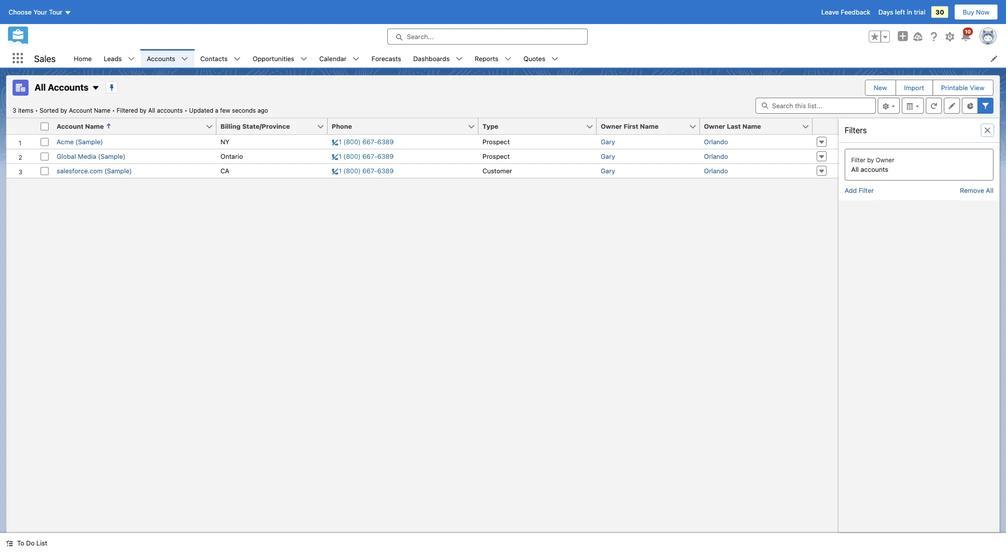 Task type: vqa. For each thing, say whether or not it's contained in the screenshot.
Change in button
no



Task type: describe. For each thing, give the bounding box(es) containing it.
leads list item
[[98, 49, 141, 68]]

phone
[[332, 123, 352, 130]]

printable view button
[[934, 80, 993, 95]]

calendar
[[320, 55, 347, 62]]

home
[[74, 55, 92, 62]]

feedback
[[841, 8, 871, 16]]

forecasts link
[[366, 49, 407, 68]]

contacts link
[[194, 49, 234, 68]]

by inside filter by owner all accounts
[[868, 156, 875, 163]]

30
[[936, 8, 945, 16]]

2 prospect from the top
[[483, 153, 510, 160]]

state/province
[[242, 123, 290, 130]]

owner inside filter by owner all accounts
[[876, 156, 895, 163]]

leads link
[[98, 49, 128, 68]]

to do list button
[[0, 533, 53, 553]]

printable
[[942, 84, 969, 91]]

search... button
[[388, 29, 588, 45]]

global
[[57, 153, 76, 160]]

action element
[[813, 118, 839, 135]]

accounts inside filter by owner all accounts
[[861, 165, 889, 173]]

0 vertical spatial accounts
[[157, 107, 183, 114]]

add filter
[[845, 187, 874, 194]]

accounts image
[[13, 80, 29, 96]]

billing state/province
[[221, 123, 290, 130]]

1 horizontal spatial by
[[140, 107, 147, 114]]

accounts list item
[[141, 49, 194, 68]]

in
[[907, 8, 913, 16]]

import
[[905, 84, 925, 91]]

1 vertical spatial filter
[[859, 187, 874, 194]]

orlando for prospect
[[704, 153, 729, 160]]

billing state/province button
[[217, 118, 317, 134]]

salesforce.com (sample) link
[[57, 167, 132, 175]]

opportunities link
[[247, 49, 300, 68]]

name left filtered
[[94, 107, 110, 114]]

ontario
[[221, 153, 243, 160]]

gary link for prospect
[[601, 153, 615, 160]]

buy now
[[963, 8, 990, 16]]

updated
[[189, 107, 214, 114]]

(sample) for acme
[[76, 138, 103, 146]]

calendar list item
[[313, 49, 366, 68]]

1 • from the left
[[35, 107, 38, 114]]

now
[[977, 8, 990, 16]]

text default image for contacts
[[234, 55, 241, 62]]

media
[[78, 153, 96, 160]]

add filter button
[[845, 187, 874, 194]]

account inside button
[[57, 123, 84, 130]]

leave feedback link
[[822, 8, 871, 16]]

customer
[[483, 167, 512, 175]]

a
[[215, 107, 219, 114]]

remove all button
[[961, 187, 994, 194]]

gary for prospect
[[601, 153, 615, 160]]

seconds
[[232, 107, 256, 114]]

1 gary link from the top
[[601, 138, 615, 146]]

all accounts
[[35, 82, 89, 92]]

acme (sample)
[[57, 138, 103, 146]]

items
[[18, 107, 33, 114]]

cell inside all accounts grid
[[37, 118, 53, 135]]

quotes list item
[[518, 49, 565, 68]]

1 orlando from the top
[[704, 138, 729, 146]]

1 prospect from the top
[[483, 138, 510, 146]]

quotes
[[524, 55, 546, 62]]

10
[[966, 29, 972, 34]]

text default image inside to do list button
[[6, 540, 13, 547]]

remove
[[961, 187, 985, 194]]

name inside 'button'
[[743, 123, 762, 130]]

tour
[[49, 8, 62, 16]]

first
[[624, 123, 639, 130]]

text default image down "view"
[[984, 126, 992, 134]]

calendar link
[[313, 49, 353, 68]]

owner for owner first name
[[601, 123, 622, 130]]

opportunities
[[253, 55, 294, 62]]

new
[[874, 84, 888, 91]]

trial
[[915, 8, 926, 16]]

text default image for calendar
[[353, 55, 360, 62]]

reports link
[[469, 49, 505, 68]]

filtered
[[117, 107, 138, 114]]

billing
[[221, 123, 241, 130]]

remove all
[[961, 187, 994, 194]]

left
[[896, 8, 906, 16]]

home link
[[68, 49, 98, 68]]

owner last name element
[[700, 118, 819, 135]]

account name
[[57, 123, 104, 130]]

orlando link for prospect
[[704, 153, 729, 160]]

orlando for customer
[[704, 167, 729, 175]]

leads
[[104, 55, 122, 62]]

(sample) for salesforce.com
[[105, 167, 132, 175]]

global media (sample)
[[57, 153, 126, 160]]

all right accounts icon
[[35, 82, 46, 92]]

1 vertical spatial (sample)
[[98, 153, 126, 160]]

3 • from the left
[[185, 107, 187, 114]]

choose
[[9, 8, 32, 16]]

phone element
[[328, 118, 485, 135]]

3
[[13, 107, 16, 114]]

owner last name button
[[700, 118, 802, 134]]

owner for owner last name
[[704, 123, 726, 130]]

2 • from the left
[[112, 107, 115, 114]]

item number element
[[7, 118, 37, 135]]

1 orlando link from the top
[[704, 138, 729, 146]]

all accounts status
[[13, 107, 189, 114]]

text default image for opportunities
[[300, 55, 307, 62]]

new button
[[866, 80, 896, 95]]

account name button
[[53, 118, 206, 134]]

3 items • sorted by account name • filtered by all accounts • updated a few seconds ago
[[13, 107, 268, 114]]

click to dial disabled image for prospect
[[332, 153, 394, 160]]

printable view
[[942, 84, 985, 91]]

leave
[[822, 8, 840, 16]]

global media (sample) link
[[57, 153, 126, 160]]

dashboards link
[[407, 49, 456, 68]]



Task type: locate. For each thing, give the bounding box(es) containing it.
None search field
[[756, 98, 876, 114]]

accounts right 'leads' list item
[[147, 55, 175, 62]]

0 vertical spatial (sample)
[[76, 138, 103, 146]]

0 vertical spatial orlando link
[[704, 138, 729, 146]]

text default image inside 'leads' list item
[[128, 55, 135, 62]]

filters
[[845, 126, 867, 135]]

accounts up sorted
[[48, 82, 89, 92]]

1 vertical spatial click to dial disabled image
[[332, 153, 394, 160]]

list containing home
[[68, 49, 1007, 68]]

orlando link for customer
[[704, 167, 729, 175]]

text default image left contacts
[[181, 55, 188, 62]]

prospect
[[483, 138, 510, 146], [483, 153, 510, 160]]

none search field inside all accounts|accounts|list view element
[[756, 98, 876, 114]]

text default image
[[128, 55, 135, 62], [234, 55, 241, 62], [456, 55, 463, 62], [505, 55, 512, 62], [552, 55, 559, 62], [92, 84, 100, 92]]

(sample)
[[76, 138, 103, 146], [98, 153, 126, 160], [105, 167, 132, 175]]

text default image
[[181, 55, 188, 62], [300, 55, 307, 62], [353, 55, 360, 62], [984, 126, 992, 134], [6, 540, 13, 547]]

import button
[[897, 80, 933, 95]]

•
[[35, 107, 38, 114], [112, 107, 115, 114], [185, 107, 187, 114]]

phone button
[[328, 118, 468, 134]]

ny
[[221, 138, 230, 146]]

text default image for accounts
[[181, 55, 188, 62]]

0 vertical spatial prospect
[[483, 138, 510, 146]]

action image
[[813, 118, 839, 134]]

owner first name element
[[597, 118, 706, 135]]

(sample) up global media (sample)
[[76, 138, 103, 146]]

3 gary from the top
[[601, 167, 615, 175]]

all up add
[[852, 165, 859, 173]]

text default image left to
[[6, 540, 13, 547]]

2 gary from the top
[[601, 153, 615, 160]]

leave feedback
[[822, 8, 871, 16]]

0 horizontal spatial owner
[[601, 123, 622, 130]]

owner first name button
[[597, 118, 689, 134]]

1 horizontal spatial accounts
[[861, 165, 889, 173]]

contacts list item
[[194, 49, 247, 68]]

text default image for reports
[[505, 55, 512, 62]]

list
[[68, 49, 1007, 68]]

quotes link
[[518, 49, 552, 68]]

• left updated
[[185, 107, 187, 114]]

sales
[[34, 53, 56, 64]]

type
[[483, 123, 499, 130]]

filter down filters
[[852, 156, 866, 163]]

owner last name
[[704, 123, 762, 130]]

accounts left updated
[[157, 107, 183, 114]]

gary for customer
[[601, 167, 615, 175]]

3 orlando link from the top
[[704, 167, 729, 175]]

2 vertical spatial gary link
[[601, 167, 615, 175]]

2 click to dial disabled image from the top
[[332, 153, 394, 160]]

all accounts grid
[[7, 118, 839, 178]]

(sample) up "salesforce.com (sample)" link
[[98, 153, 126, 160]]

reports list item
[[469, 49, 518, 68]]

all accounts|accounts|list view element
[[6, 75, 1001, 533]]

days
[[879, 8, 894, 16]]

1 vertical spatial gary link
[[601, 153, 615, 160]]

2 vertical spatial gary
[[601, 167, 615, 175]]

1 vertical spatial orlando link
[[704, 153, 729, 160]]

1 click to dial disabled image from the top
[[332, 138, 394, 146]]

text default image right contacts
[[234, 55, 241, 62]]

accounts inside all accounts|accounts|list view element
[[48, 82, 89, 92]]

text default image inside calendar list item
[[353, 55, 360, 62]]

10 button
[[961, 28, 974, 43]]

click to dial disabled image for customer
[[332, 167, 394, 175]]

orlando
[[704, 138, 729, 146], [704, 153, 729, 160], [704, 167, 729, 175]]

2 vertical spatial orlando link
[[704, 167, 729, 175]]

0 vertical spatial click to dial disabled image
[[332, 138, 394, 146]]

1 vertical spatial accounts
[[48, 82, 89, 92]]

view
[[971, 84, 985, 91]]

0 vertical spatial filter
[[852, 156, 866, 163]]

filter by owner all accounts
[[852, 156, 895, 173]]

text default image for leads
[[128, 55, 135, 62]]

all right the remove
[[987, 187, 994, 194]]

2 horizontal spatial •
[[185, 107, 187, 114]]

text default image up all accounts status
[[92, 84, 100, 92]]

gary link
[[601, 138, 615, 146], [601, 153, 615, 160], [601, 167, 615, 175]]

search...
[[407, 33, 434, 40]]

0 vertical spatial accounts
[[147, 55, 175, 62]]

name inside button
[[85, 123, 104, 130]]

owner first name
[[601, 123, 659, 130]]

0 horizontal spatial •
[[35, 107, 38, 114]]

1 vertical spatial gary
[[601, 153, 615, 160]]

accounts inside accounts link
[[147, 55, 175, 62]]

• left filtered
[[112, 107, 115, 114]]

choose your tour button
[[8, 4, 72, 20]]

by up add filter
[[868, 156, 875, 163]]

name
[[94, 107, 110, 114], [85, 123, 104, 130], [640, 123, 659, 130], [743, 123, 762, 130]]

name right the first at the top right
[[640, 123, 659, 130]]

salesforce.com (sample)
[[57, 167, 132, 175]]

0 vertical spatial orlando
[[704, 138, 729, 146]]

contacts
[[200, 55, 228, 62]]

ago
[[258, 107, 268, 114]]

text default image right reports
[[505, 55, 512, 62]]

gary link for customer
[[601, 167, 615, 175]]

owner inside 'button'
[[704, 123, 726, 130]]

click to dial disabled image
[[332, 138, 394, 146], [332, 153, 394, 160], [332, 167, 394, 175]]

add
[[845, 187, 857, 194]]

to
[[17, 540, 24, 547]]

all up "account name" element on the top of page
[[148, 107, 155, 114]]

acme (sample) link
[[57, 138, 103, 146]]

filter inside filter by owner all accounts
[[852, 156, 866, 163]]

accounts link
[[141, 49, 181, 68]]

your
[[33, 8, 47, 16]]

text default image right "calendar"
[[353, 55, 360, 62]]

3 click to dial disabled image from the top
[[332, 167, 394, 175]]

type element
[[479, 118, 603, 135]]

text default image for quotes
[[552, 55, 559, 62]]

by right sorted
[[60, 107, 67, 114]]

item number image
[[7, 118, 37, 134]]

text default image for dashboards
[[456, 55, 463, 62]]

list
[[36, 540, 47, 547]]

Search All Accounts list view. search field
[[756, 98, 876, 114]]

name inside button
[[640, 123, 659, 130]]

2 vertical spatial (sample)
[[105, 167, 132, 175]]

0 vertical spatial account
[[69, 107, 92, 114]]

dashboards
[[414, 55, 450, 62]]

text default image inside dashboards list item
[[456, 55, 463, 62]]

buy now button
[[955, 4, 999, 20]]

last
[[727, 123, 741, 130]]

opportunities list item
[[247, 49, 313, 68]]

do
[[26, 540, 35, 547]]

1 horizontal spatial •
[[112, 107, 115, 114]]

cell
[[37, 118, 53, 135]]

ca
[[221, 167, 229, 175]]

0 horizontal spatial by
[[60, 107, 67, 114]]

1 vertical spatial account
[[57, 123, 84, 130]]

all inside filter by owner all accounts
[[852, 165, 859, 173]]

1 horizontal spatial owner
[[704, 123, 726, 130]]

0 vertical spatial gary
[[601, 138, 615, 146]]

0 horizontal spatial accounts
[[48, 82, 89, 92]]

text default image left reports
[[456, 55, 463, 62]]

name right last
[[743, 123, 762, 130]]

2 orlando link from the top
[[704, 153, 729, 160]]

text default image inside contacts list item
[[234, 55, 241, 62]]

choose your tour
[[9, 8, 62, 16]]

owner
[[601, 123, 622, 130], [704, 123, 726, 130], [876, 156, 895, 163]]

2 gary link from the top
[[601, 153, 615, 160]]

name down all accounts status
[[85, 123, 104, 130]]

filter right add
[[859, 187, 874, 194]]

1 vertical spatial orlando
[[704, 153, 729, 160]]

reports
[[475, 55, 499, 62]]

account up account name
[[69, 107, 92, 114]]

0 horizontal spatial accounts
[[157, 107, 183, 114]]

2 horizontal spatial owner
[[876, 156, 895, 163]]

all
[[35, 82, 46, 92], [148, 107, 155, 114], [852, 165, 859, 173], [987, 187, 994, 194]]

acme
[[57, 138, 74, 146]]

text default image inside quotes list item
[[552, 55, 559, 62]]

accounts
[[157, 107, 183, 114], [861, 165, 889, 173]]

(sample) down global media (sample)
[[105, 167, 132, 175]]

2 orlando from the top
[[704, 153, 729, 160]]

prospect up customer
[[483, 153, 510, 160]]

text default image right quotes
[[552, 55, 559, 62]]

to do list
[[17, 540, 47, 547]]

type button
[[479, 118, 586, 134]]

filter
[[852, 156, 866, 163], [859, 187, 874, 194]]

prospect down type
[[483, 138, 510, 146]]

1 gary from the top
[[601, 138, 615, 146]]

text default image inside the reports list item
[[505, 55, 512, 62]]

0 vertical spatial gary link
[[601, 138, 615, 146]]

group
[[869, 31, 890, 43]]

text default image inside opportunities list item
[[300, 55, 307, 62]]

3 gary link from the top
[[601, 167, 615, 175]]

1 vertical spatial accounts
[[861, 165, 889, 173]]

accounts up add filter
[[861, 165, 889, 173]]

sorted
[[40, 107, 59, 114]]

by right filtered
[[140, 107, 147, 114]]

2 vertical spatial click to dial disabled image
[[332, 167, 394, 175]]

by
[[60, 107, 67, 114], [140, 107, 147, 114], [868, 156, 875, 163]]

2 vertical spatial orlando
[[704, 167, 729, 175]]

days left in trial
[[879, 8, 926, 16]]

3 orlando from the top
[[704, 167, 729, 175]]

account name element
[[53, 118, 223, 135]]

few
[[220, 107, 230, 114]]

salesforce.com
[[57, 167, 103, 175]]

text default image left the calendar link
[[300, 55, 307, 62]]

text default image inside accounts 'list item'
[[181, 55, 188, 62]]

text default image right leads
[[128, 55, 135, 62]]

• right items
[[35, 107, 38, 114]]

dashboards list item
[[407, 49, 469, 68]]

2 horizontal spatial by
[[868, 156, 875, 163]]

account up the acme
[[57, 123, 84, 130]]

billing state/province element
[[217, 118, 334, 135]]

accounts
[[147, 55, 175, 62], [48, 82, 89, 92]]

1 vertical spatial prospect
[[483, 153, 510, 160]]

1 horizontal spatial accounts
[[147, 55, 175, 62]]

forecasts
[[372, 55, 401, 62]]

orlando link
[[704, 138, 729, 146], [704, 153, 729, 160], [704, 167, 729, 175]]

owner inside button
[[601, 123, 622, 130]]



